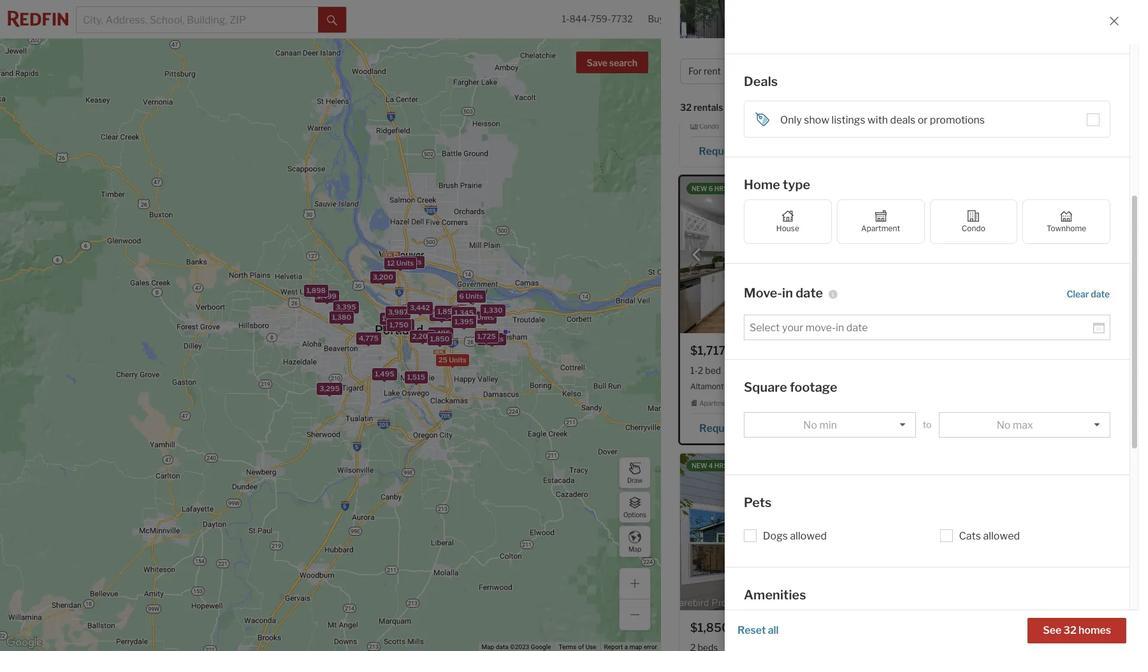 Task type: describe. For each thing, give the bounding box(es) containing it.
clear date button
[[1066, 283, 1111, 304]]

11 units
[[386, 321, 412, 330]]

759-
[[591, 14, 611, 24]]

all
[[768, 625, 779, 637]]

0 vertical spatial 1,850
[[437, 307, 457, 316]]

Select your move-in date text field
[[750, 322, 1093, 334]]

summit
[[726, 382, 754, 391]]

report a map error link
[[604, 644, 657, 651]]

sort
[[739, 102, 757, 113]]

homes
[[1079, 625, 1111, 637]]

1,515
[[407, 372, 425, 381]]

reset
[[738, 625, 766, 637]]

portland,
[[771, 104, 803, 114]]

see 32 homes button
[[1028, 618, 1126, 644]]

units right 3 at the top left of the page
[[476, 313, 494, 322]]

request for (971) 377-5056
[[699, 423, 740, 435]]

11
[[386, 321, 392, 330]]

photo of 47 eagle crest dr #5, lake oswego, or 97035 image
[[905, 0, 1118, 56]]

house
[[776, 223, 799, 233]]

blvd,
[[828, 382, 845, 391]]

rentals
[[694, 102, 723, 113]]

3
[[470, 313, 475, 322]]

request a tour for (971) 377-5056
[[699, 423, 770, 435]]

0 vertical spatial 6 units
[[459, 291, 483, 300]]

1 favorite button image from the left
[[866, 344, 883, 360]]

allowed for cats allowed
[[983, 530, 1020, 542]]

listings
[[832, 114, 866, 126]]

0 horizontal spatial condo
[[699, 122, 719, 130]]

terms of use link
[[559, 644, 596, 651]]

type
[[783, 177, 810, 193]]

for rent button
[[680, 59, 746, 84]]

97205
[[817, 104, 842, 114]]

3,395
[[335, 302, 356, 311]]

2
[[698, 365, 703, 376]]

google image
[[3, 635, 45, 652]]

search
[[609, 57, 638, 68]]

for rent
[[689, 66, 721, 77]]

see 32 homes
[[1043, 625, 1111, 637]]

sq
[[771, 88, 781, 99]]

12
[[387, 258, 395, 267]]

data
[[496, 644, 508, 651]]

map for map data ©2023 google
[[482, 644, 494, 651]]

no for no min
[[803, 419, 817, 431]]

no min
[[803, 419, 837, 431]]

32 rentals
[[680, 102, 723, 113]]

price button
[[751, 59, 805, 84]]

deal
[[759, 185, 776, 193]]

se
[[762, 382, 772, 391]]

| 9701 se johnson creek blvd, happy valley, or 97086
[[738, 382, 933, 391]]

draw button
[[619, 457, 651, 489]]

for
[[825, 52, 844, 68]]

700 sq ft
[[751, 88, 790, 99]]

save search button
[[576, 52, 648, 73]]

0 vertical spatial 1,495
[[382, 314, 401, 323]]

request a tour button for (503) 954-7472
[[690, 141, 783, 160]]

main
[[725, 104, 742, 114]]

move-in date
[[744, 285, 823, 301]]

new 4 hrs ago
[[692, 462, 744, 470]]

|
[[738, 382, 740, 391]]

/mo for $1,495 /mo
[[729, 67, 751, 81]]

map for map
[[629, 545, 641, 553]]

photo of 8516 ne hassalo st, portland, or 97220 image
[[680, 454, 893, 611]]

happy
[[847, 382, 870, 391]]

promotions
[[930, 114, 985, 126]]

option group containing house
[[744, 199, 1111, 244]]

options button
[[619, 492, 651, 523]]

units down 3 units
[[486, 334, 504, 343]]

1- for 2
[[690, 365, 698, 376]]

#49,
[[753, 104, 769, 114]]

move-
[[744, 285, 782, 301]]

save search
[[587, 57, 638, 68]]

1 favorite button checkbox from the left
[[866, 344, 883, 360]]

use
[[586, 644, 596, 651]]

2 favorite button image from the left
[[1091, 344, 1108, 360]]

home type
[[744, 177, 810, 193]]

954-
[[825, 146, 849, 158]]

new 6 hrs ago
[[692, 185, 744, 193]]

0 vertical spatial or
[[805, 104, 816, 114]]

ago for new 4 hrs ago
[[729, 462, 744, 470]]

0 vertical spatial square
[[762, 102, 792, 113]]

in
[[782, 285, 793, 301]]

condo inside condo 'checkbox'
[[962, 223, 986, 233]]

submit search image
[[327, 15, 337, 25]]

1 vertical spatial to
[[923, 419, 932, 430]]

portland apartments for rent
[[680, 52, 879, 68]]

previous button image
[[690, 249, 703, 262]]

377-
[[824, 423, 847, 435]]

:
[[757, 102, 760, 113]]

townhome
[[1047, 223, 1086, 233]]

creek
[[805, 382, 826, 391]]

units right 11
[[394, 321, 412, 330]]

1 horizontal spatial condo
[[924, 122, 944, 130]]

square footage
[[744, 380, 837, 395]]

1 vertical spatial square
[[744, 380, 787, 395]]

johnson
[[773, 382, 803, 391]]

1 bath
[[719, 88, 744, 99]]

options
[[623, 511, 646, 519]]

Apartment checkbox
[[837, 199, 925, 244]]

5056
[[847, 423, 875, 435]]

date inside button
[[1091, 288, 1110, 299]]

request for (503) 954-7472
[[699, 146, 739, 158]]

no for no max
[[997, 419, 1011, 431]]

1,725
[[477, 332, 496, 341]]

1 vertical spatial 1,495
[[431, 329, 450, 337]]

32 inside see 32 homes button
[[1064, 625, 1077, 637]]

high)
[[843, 102, 864, 113]]

(971)
[[797, 423, 822, 435]]

see
[[1043, 625, 1062, 637]]

bath
[[725, 88, 744, 99]]

map region
[[0, 0, 718, 652]]

tour for (503) 954-7472
[[749, 146, 769, 158]]

deals
[[744, 74, 778, 89]]

25
[[438, 355, 447, 364]]

parking
[[950, 622, 987, 634]]

of
[[578, 644, 584, 651]]

new for new 4 hrs ago
[[692, 462, 707, 470]]



Task type: locate. For each thing, give the bounding box(es) containing it.
ago left home
[[729, 185, 744, 193]]

1,499
[[317, 292, 336, 301]]

1,850 up 25
[[430, 334, 449, 343]]

0 vertical spatial /mo
[[729, 67, 751, 81]]

0 horizontal spatial date
[[796, 285, 823, 301]]

favorite button checkbox
[[866, 344, 883, 360], [1091, 344, 1108, 360]]

rent
[[704, 66, 721, 77]]

new for new 6 hrs ago
[[692, 185, 707, 193]]

0 horizontal spatial or
[[805, 104, 816, 114]]

1 vertical spatial 32
[[1064, 625, 1077, 637]]

apartments
[[741, 52, 822, 68]]

(503) 954-7472 link
[[783, 140, 883, 161]]

32 right see
[[1064, 625, 1077, 637]]

no left min
[[803, 419, 817, 431]]

hrs right "4"
[[714, 462, 728, 470]]

0 vertical spatial apartment
[[861, 223, 900, 233]]

1 hrs from the top
[[714, 185, 728, 193]]

7732
[[611, 14, 633, 24]]

tour for (971) 377-5056
[[750, 423, 770, 435]]

1 /mo from the top
[[729, 67, 751, 81]]

valley,
[[872, 382, 894, 391]]

1,395
[[454, 317, 473, 326]]

deals
[[890, 114, 916, 126]]

new left "4"
[[692, 462, 707, 470]]

2 horizontal spatial 6
[[709, 185, 713, 193]]

0 vertical spatial new
[[692, 185, 707, 193]]

or up show
[[805, 104, 816, 114]]

2 horizontal spatial condo
[[962, 223, 986, 233]]

0 horizontal spatial apartment
[[699, 399, 732, 407]]

terms
[[559, 644, 577, 651]]

$1,850 /mo
[[690, 622, 751, 635]]

cats
[[959, 530, 981, 542]]

units up 1,345
[[465, 291, 483, 300]]

0 horizontal spatial 6
[[459, 291, 464, 300]]

/mo for $1,850 /mo
[[730, 622, 751, 635]]

1- left 759-
[[562, 14, 570, 24]]

1,495
[[382, 314, 401, 323], [431, 329, 450, 337], [375, 369, 394, 378]]

hrs left home
[[714, 185, 728, 193]]

1 vertical spatial map
[[482, 644, 494, 651]]

1 vertical spatial 1-
[[690, 365, 698, 376]]

units right 12
[[396, 258, 414, 267]]

units right 25
[[449, 355, 466, 364]]

for
[[689, 66, 702, 77]]

3,200
[[373, 273, 393, 282]]

1 vertical spatial ago
[[729, 462, 744, 470]]

terms of use
[[559, 644, 596, 651]]

favorite button image up valley,
[[866, 344, 883, 360]]

dogs allowed
[[763, 530, 827, 542]]

2 /mo from the top
[[730, 622, 751, 635]]

map inside map button
[[629, 545, 641, 553]]

1 horizontal spatial date
[[1091, 288, 1110, 299]]

1 vertical spatial new
[[692, 462, 707, 470]]

12 units
[[387, 258, 414, 267]]

error
[[644, 644, 657, 651]]

1,695 down 1,400
[[455, 317, 474, 326]]

Townhome checkbox
[[1023, 199, 1111, 244]]

1,850 up 1,395
[[437, 307, 457, 316]]

2 vertical spatial 6
[[480, 334, 484, 343]]

units
[[404, 257, 421, 266], [396, 258, 414, 267], [465, 291, 483, 300], [476, 313, 494, 322], [394, 321, 412, 330], [486, 334, 504, 343], [449, 355, 466, 364]]

1 vertical spatial /mo
[[730, 622, 751, 635]]

apartment inside option
[[861, 223, 900, 233]]

97086
[[908, 382, 933, 391]]

32 left the rentals
[[680, 102, 692, 113]]

request a tour
[[699, 146, 769, 158], [974, 421, 1045, 434], [699, 423, 770, 435]]

1- left bed
[[690, 365, 698, 376]]

air conditioning
[[763, 622, 838, 634]]

hrs for 4
[[714, 462, 728, 470]]

request a tour button for (971) 377-5056
[[690, 418, 784, 437]]

feet
[[794, 102, 811, 113]]

ago
[[729, 185, 744, 193], [729, 462, 744, 470]]

1 horizontal spatial 32
[[1064, 625, 1077, 637]]

2,200
[[412, 332, 432, 341]]

pets
[[744, 495, 772, 511]]

25 units
[[438, 355, 466, 364]]

hrs
[[714, 185, 728, 193], [714, 462, 728, 470]]

2 favorite button checkbox from the left
[[1091, 344, 1108, 360]]

1 vertical spatial hrs
[[714, 462, 728, 470]]

favorite button image down clear date
[[1091, 344, 1108, 360]]

1 vertical spatial or
[[896, 382, 907, 391]]

or right valley,
[[896, 382, 907, 391]]

parking allowed
[[950, 622, 1026, 634]]

700
[[751, 88, 769, 99]]

dogs
[[763, 530, 788, 542]]

0 vertical spatial 6
[[709, 185, 713, 193]]

0 vertical spatial ago
[[729, 185, 744, 193]]

0 horizontal spatial 1,695
[[432, 310, 451, 319]]

ago for new 6 hrs ago
[[729, 185, 744, 193]]

1 horizontal spatial 6
[[480, 334, 484, 343]]

1 horizontal spatial apartment
[[861, 223, 900, 233]]

cats allowed
[[959, 530, 1020, 542]]

0 vertical spatial hrs
[[714, 185, 728, 193]]

House checkbox
[[744, 199, 832, 244]]

favorite button checkbox up valley,
[[866, 344, 883, 360]]

0 horizontal spatial favorite button checkbox
[[866, 344, 883, 360]]

1-2 bed
[[690, 365, 721, 376]]

6 down 3 units
[[480, 334, 484, 343]]

1
[[719, 88, 724, 99]]

1,330
[[483, 305, 503, 314]]

date
[[796, 285, 823, 301], [1091, 288, 1110, 299]]

2 vertical spatial 1,495
[[375, 369, 394, 378]]

allowed for dogs allowed
[[790, 530, 827, 542]]

to down 97086
[[923, 419, 932, 430]]

1-844-759-7732 link
[[562, 14, 633, 24]]

1 vertical spatial 1,850
[[430, 334, 449, 343]]

reset all
[[738, 625, 779, 637]]

photo of 2021 sw main st #49, portland, or 97205 image
[[680, 0, 893, 56]]

home
[[744, 177, 780, 193]]

1,695 left 1,345
[[432, 310, 451, 319]]

0 horizontal spatial to
[[832, 102, 841, 113]]

condo
[[699, 122, 719, 130], [924, 122, 944, 130], [962, 223, 986, 233]]

request a tour for (503) 954-7472
[[699, 146, 769, 158]]

date right in
[[796, 285, 823, 301]]

4
[[709, 462, 713, 470]]

0 horizontal spatial map
[[482, 644, 494, 651]]

1 horizontal spatial 1,695
[[455, 317, 474, 326]]

ago right "4"
[[729, 462, 744, 470]]

0 vertical spatial to
[[832, 102, 841, 113]]

clear date
[[1067, 288, 1110, 299]]

map data ©2023 google
[[482, 644, 551, 651]]

favorite button checkbox down clear date
[[1091, 344, 1108, 360]]

a
[[741, 146, 747, 158], [1017, 421, 1023, 434], [742, 423, 748, 435], [625, 644, 628, 651]]

allowed right cats
[[983, 530, 1020, 542]]

new left home
[[692, 185, 707, 193]]

altamont summit
[[690, 382, 754, 391]]

2 new from the top
[[692, 462, 707, 470]]

6
[[709, 185, 713, 193], [459, 291, 464, 300], [480, 334, 484, 343]]

no left "max"
[[997, 419, 1011, 431]]

sw
[[710, 104, 723, 114]]

2 hrs from the top
[[714, 462, 728, 470]]

1 horizontal spatial map
[[629, 545, 641, 553]]

table button
[[1089, 105, 1120, 123]]

0 horizontal spatial 1-
[[562, 14, 570, 24]]

/mo up bath
[[729, 67, 751, 81]]

show
[[804, 114, 830, 126]]

0 vertical spatial 1-
[[562, 14, 570, 24]]

1 new from the top
[[692, 185, 707, 193]]

photo of 1300 ne 181st ave, portland, or 97230 image
[[905, 177, 1118, 334]]

option group
[[744, 199, 1111, 244]]

1 horizontal spatial favorite button image
[[1091, 344, 1108, 360]]

0 vertical spatial 32
[[680, 102, 692, 113]]

ad region
[[916, 513, 1107, 652]]

map down options
[[629, 545, 641, 553]]

7472
[[849, 146, 875, 158]]

st
[[744, 104, 751, 114]]

allowed right dogs
[[790, 530, 827, 542]]

hrs for 6
[[714, 185, 728, 193]]

map button
[[619, 526, 651, 558]]

0 horizontal spatial no
[[803, 419, 817, 431]]

clear
[[1067, 288, 1089, 299]]

6 up 1,345
[[459, 291, 464, 300]]

map left data
[[482, 644, 494, 651]]

google
[[531, 644, 551, 651]]

$1,717+
[[690, 344, 735, 358]]

allowed for parking allowed
[[989, 622, 1026, 634]]

2 no from the left
[[997, 419, 1011, 431]]

1 horizontal spatial no
[[997, 419, 1011, 431]]

20
[[393, 257, 402, 266]]

to
[[832, 102, 841, 113], [923, 419, 932, 430]]

report a map error
[[604, 644, 657, 651]]

air
[[763, 622, 777, 634]]

$1,850
[[690, 622, 730, 635]]

Condo checkbox
[[930, 199, 1018, 244]]

1 vertical spatial apartment
[[699, 399, 732, 407]]

rent
[[847, 52, 879, 68]]

map
[[630, 644, 642, 651]]

4,775
[[359, 334, 378, 343]]

1 vertical spatial 6 units
[[480, 334, 504, 343]]

1- for 844-
[[562, 14, 570, 24]]

1 horizontal spatial favorite button checkbox
[[1091, 344, 1108, 360]]

844-
[[570, 14, 591, 24]]

map
[[629, 545, 641, 553], [482, 644, 494, 651]]

0 horizontal spatial favorite button image
[[866, 344, 883, 360]]

photo of 9701 se johnson creek blvd, happy valley, or 97086 image
[[680, 177, 893, 334]]

6 units down 3 units
[[480, 334, 504, 343]]

conditioning
[[779, 622, 838, 634]]

/mo left air
[[730, 622, 751, 635]]

1 horizontal spatial to
[[923, 419, 932, 430]]

32
[[680, 102, 692, 113], [1064, 625, 1077, 637]]

to right (low
[[832, 102, 841, 113]]

6 left home
[[709, 185, 713, 193]]

3,295
[[319, 384, 339, 393]]

0 vertical spatial map
[[629, 545, 641, 553]]

date right clear
[[1091, 288, 1110, 299]]

6 units up 1,345
[[459, 291, 483, 300]]

table
[[1092, 105, 1118, 117]]

0 horizontal spatial 32
[[680, 102, 692, 113]]

report
[[604, 644, 623, 651]]

1 horizontal spatial or
[[896, 382, 907, 391]]

units right 20
[[404, 257, 421, 266]]

1,550
[[331, 313, 351, 322]]

1 horizontal spatial 1-
[[690, 365, 698, 376]]

reset all button
[[738, 618, 779, 644]]

©2023
[[510, 644, 529, 651]]

1 no from the left
[[803, 419, 817, 431]]

allowed right parking at the right of the page
[[989, 622, 1026, 634]]

favorite button image
[[866, 344, 883, 360], [1091, 344, 1108, 360]]

only
[[780, 114, 802, 126]]

1 vertical spatial 6
[[459, 291, 464, 300]]

2021 sw main st #49, portland, or 97205
[[690, 104, 842, 114]]

(971) 377-5056
[[797, 423, 875, 435]]



Task type: vqa. For each thing, say whether or not it's contained in the screenshot.
bottom "1,495"
yes



